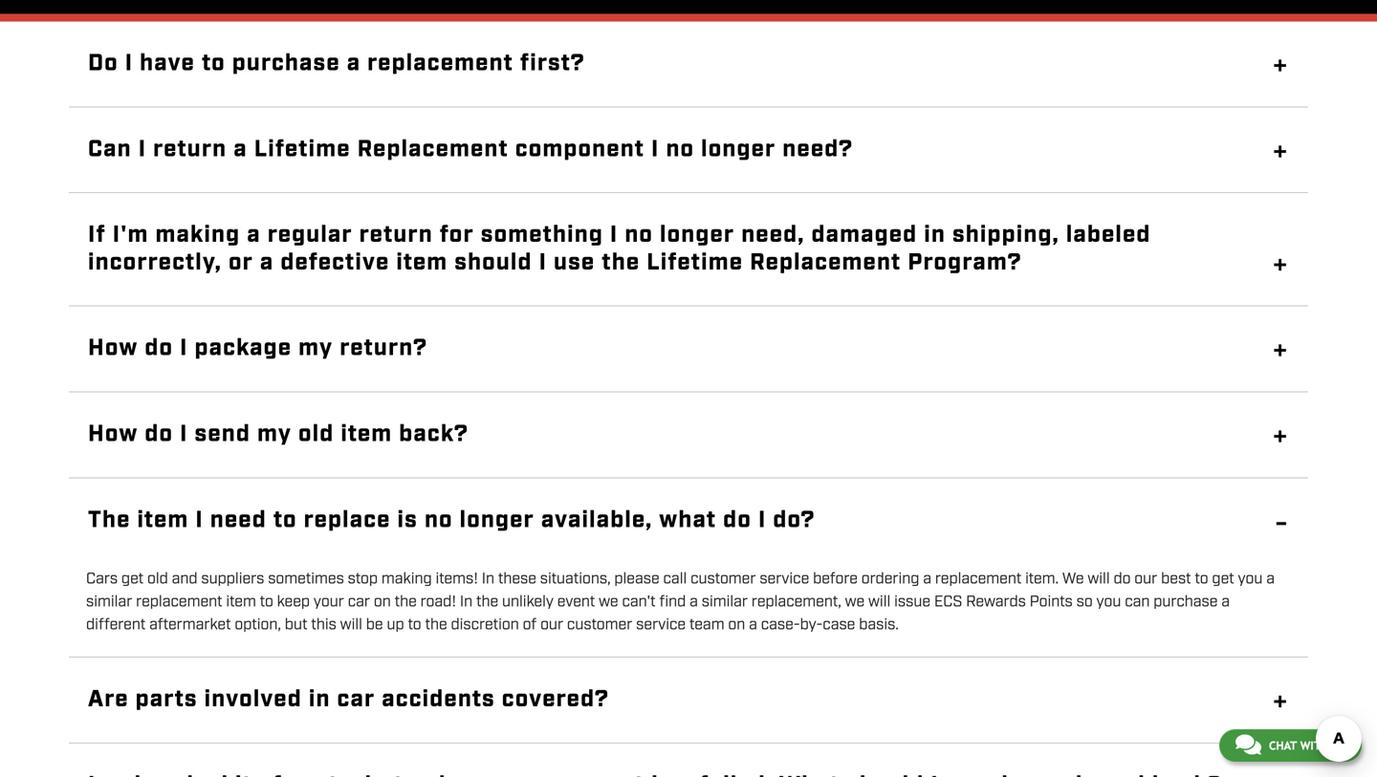 Task type: locate. For each thing, give the bounding box(es) containing it.
we left can't
[[599, 593, 618, 613]]

1 horizontal spatial my
[[299, 334, 333, 364]]

replacement,
[[752, 593, 842, 613]]

1 horizontal spatial return
[[359, 220, 433, 251]]

0 vertical spatial no
[[666, 134, 695, 165]]

0 vertical spatial in
[[924, 220, 946, 251]]

1 vertical spatial old
[[147, 570, 168, 590]]

0 vertical spatial service
[[760, 570, 809, 590]]

2 horizontal spatial no
[[666, 134, 695, 165]]

replacement inside if i'm making a regular return for something i no longer need, damaged in shipping, labeled incorrectly, or a defective item should i use the lifetime replacement program?
[[750, 248, 901, 278]]

do up can
[[1114, 570, 1131, 590]]

in
[[482, 570, 495, 590], [460, 593, 473, 613]]

will left be
[[340, 616, 362, 636]]

the right use
[[602, 248, 640, 278]]

i right the component
[[651, 134, 659, 165]]

return?
[[340, 334, 428, 364]]

0 horizontal spatial my
[[257, 419, 292, 450]]

1 horizontal spatial purchase
[[1154, 593, 1218, 613]]

suppliers
[[201, 570, 264, 590]]

on up be
[[374, 593, 391, 613]]

can
[[1125, 593, 1150, 613]]

longer up the these
[[460, 505, 535, 536]]

customer down event
[[567, 616, 633, 636]]

item left back?
[[341, 419, 392, 450]]

making right i'm
[[155, 220, 240, 251]]

if
[[88, 220, 106, 251]]

something
[[481, 220, 604, 251]]

2 how from the top
[[88, 419, 138, 450]]

back?
[[399, 419, 469, 450]]

car down stop
[[348, 593, 370, 613]]

road!
[[421, 593, 456, 613]]

1 vertical spatial service
[[636, 616, 686, 636]]

0 horizontal spatial replacement
[[136, 593, 222, 613]]

0 vertical spatial my
[[299, 334, 333, 364]]

0 vertical spatial purchase
[[232, 48, 340, 79]]

1 horizontal spatial our
[[1135, 570, 1158, 590]]

us
[[1332, 739, 1346, 753]]

0 vertical spatial our
[[1135, 570, 1158, 590]]

you right best
[[1238, 570, 1263, 590]]

my left return?
[[299, 334, 333, 364]]

0 horizontal spatial no
[[425, 505, 453, 536]]

in right damaged at right
[[924, 220, 946, 251]]

1 horizontal spatial making
[[382, 570, 432, 590]]

0 horizontal spatial our
[[541, 616, 563, 636]]

0 vertical spatial replacement
[[357, 134, 509, 165]]

get right best
[[1212, 570, 1235, 590]]

0 horizontal spatial customer
[[567, 616, 633, 636]]

lifetime
[[254, 134, 351, 165], [647, 248, 743, 278]]

replacement
[[367, 48, 514, 79], [935, 570, 1022, 590], [136, 593, 222, 613]]

1 how from the top
[[88, 334, 138, 364]]

1 vertical spatial lifetime
[[647, 248, 743, 278]]

making up road!
[[382, 570, 432, 590]]

do?
[[773, 505, 815, 536]]

customer
[[691, 570, 756, 590], [567, 616, 633, 636]]

for
[[440, 220, 474, 251]]

to right up at the left bottom
[[408, 616, 421, 636]]

1 vertical spatial making
[[382, 570, 432, 590]]

our up can
[[1135, 570, 1158, 590]]

1 horizontal spatial replacement
[[367, 48, 514, 79]]

0 horizontal spatial we
[[599, 593, 618, 613]]

do
[[145, 334, 173, 364], [145, 419, 173, 450], [723, 505, 752, 536], [1114, 570, 1131, 590]]

how down "incorrectly,"
[[88, 334, 138, 364]]

item down suppliers
[[226, 593, 256, 613]]

how
[[88, 334, 138, 364], [88, 419, 138, 450]]

you right so at the bottom right of the page
[[1097, 593, 1121, 613]]

customer right call
[[691, 570, 756, 590]]

0 vertical spatial you
[[1238, 570, 1263, 590]]

we
[[599, 593, 618, 613], [845, 593, 865, 613]]

1 horizontal spatial get
[[1212, 570, 1235, 590]]

0 vertical spatial replacement
[[367, 48, 514, 79]]

my right send
[[257, 419, 292, 450]]

to
[[202, 48, 226, 79], [273, 505, 297, 536], [1195, 570, 1209, 590], [260, 593, 273, 613], [408, 616, 421, 636]]

in right involved
[[309, 685, 331, 716]]

1 vertical spatial return
[[359, 220, 433, 251]]

1 horizontal spatial no
[[625, 220, 653, 251]]

1 vertical spatial no
[[625, 220, 653, 251]]

option,
[[235, 616, 281, 636]]

the up discretion
[[476, 593, 498, 613]]

old left "and"
[[147, 570, 168, 590]]

1 similar from the left
[[86, 593, 132, 613]]

but
[[285, 616, 307, 636]]

2 vertical spatial will
[[340, 616, 362, 636]]

up
[[387, 616, 404, 636]]

0 horizontal spatial in
[[460, 593, 473, 613]]

you
[[1238, 570, 1263, 590], [1097, 593, 1121, 613]]

2 vertical spatial replacement
[[136, 593, 222, 613]]

return
[[153, 134, 227, 165], [359, 220, 433, 251]]

0 horizontal spatial you
[[1097, 593, 1121, 613]]

1 horizontal spatial you
[[1238, 570, 1263, 590]]

replacement up can i return a lifetime replacement component i no longer need?
[[367, 48, 514, 79]]

0 vertical spatial will
[[1088, 570, 1110, 590]]

my for package
[[299, 334, 333, 364]]

do inside cars get old and suppliers sometimes stop making items! in these situations, please call customer service before ordering a replacement item.  we will do our best to get you a similar replacement item to keep your car on the road!  in the unlikely event we can't find a similar replacement, we will issue ecs rewards points so you can purchase a different aftermarket option, but this will be up to the discretion of our customer service team on a case-by-case basis.
[[1114, 570, 1131, 590]]

0 horizontal spatial similar
[[86, 593, 132, 613]]

car down be
[[337, 685, 375, 716]]

service
[[760, 570, 809, 590], [636, 616, 686, 636]]

the
[[602, 248, 640, 278], [395, 593, 417, 613], [476, 593, 498, 613], [425, 616, 447, 636]]

replacement
[[357, 134, 509, 165], [750, 248, 901, 278]]

longer left need? on the top of the page
[[701, 134, 776, 165]]

0 horizontal spatial on
[[374, 593, 391, 613]]

if i'm making a regular return for something i no longer need, damaged in shipping, labeled incorrectly, or a defective item should i use the lifetime replacement program?
[[88, 220, 1151, 278]]

our right of
[[541, 616, 563, 636]]

item
[[396, 248, 448, 278], [341, 419, 392, 450], [137, 505, 189, 536], [226, 593, 256, 613]]

i right do
[[125, 48, 133, 79]]

purchase inside cars get old and suppliers sometimes stop making items! in these situations, please call customer service before ordering a replacement item.  we will do our best to get you a similar replacement item to keep your car on the road!  in the unlikely event we can't find a similar replacement, we will issue ecs rewards points so you can purchase a different aftermarket option, but this will be up to the discretion of our customer service team on a case-by-case basis.
[[1154, 593, 1218, 613]]

please
[[614, 570, 660, 590]]

with
[[1300, 739, 1329, 753]]

2 horizontal spatial will
[[1088, 570, 1110, 590]]

0 horizontal spatial purchase
[[232, 48, 340, 79]]

0 vertical spatial old
[[298, 419, 334, 450]]

1 vertical spatial in
[[309, 685, 331, 716]]

2 vertical spatial no
[[425, 505, 453, 536]]

on right team
[[728, 616, 745, 636]]

0 vertical spatial car
[[348, 593, 370, 613]]

return left for
[[359, 220, 433, 251]]

making
[[155, 220, 240, 251], [382, 570, 432, 590]]

0 horizontal spatial get
[[121, 570, 144, 590]]

how up the
[[88, 419, 138, 450]]

car inside cars get old and suppliers sometimes stop making items! in these situations, please call customer service before ordering a replacement item.  we will do our best to get you a similar replacement item to keep your car on the road!  in the unlikely event we can't find a similar replacement, we will issue ecs rewards points so you can purchase a different aftermarket option, but this will be up to the discretion of our customer service team on a case-by-case basis.
[[348, 593, 370, 613]]

similar up different
[[86, 593, 132, 613]]

rewards
[[966, 593, 1026, 613]]

1 horizontal spatial we
[[845, 593, 865, 613]]

before
[[813, 570, 858, 590]]

will right we
[[1088, 570, 1110, 590]]

i right can
[[138, 134, 146, 165]]

similar
[[86, 593, 132, 613], [702, 593, 748, 613]]

replacement down "and"
[[136, 593, 222, 613]]

longer
[[701, 134, 776, 165], [660, 220, 735, 251], [460, 505, 535, 536]]

get right cars
[[121, 570, 144, 590]]

0 horizontal spatial return
[[153, 134, 227, 165]]

1 vertical spatial how
[[88, 419, 138, 450]]

1 horizontal spatial in
[[482, 570, 495, 590]]

1 vertical spatial longer
[[660, 220, 735, 251]]

1 horizontal spatial lifetime
[[647, 248, 743, 278]]

best
[[1161, 570, 1191, 590]]

will
[[1088, 570, 1110, 590], [868, 593, 891, 613], [340, 616, 362, 636]]

0 horizontal spatial service
[[636, 616, 686, 636]]

0 vertical spatial making
[[155, 220, 240, 251]]

1 horizontal spatial old
[[298, 419, 334, 450]]

service down find
[[636, 616, 686, 636]]

available,
[[541, 505, 653, 536]]

service up replacement,
[[760, 570, 809, 590]]

is
[[397, 505, 418, 536]]

1 horizontal spatial in
[[924, 220, 946, 251]]

in
[[924, 220, 946, 251], [309, 685, 331, 716]]

0 vertical spatial lifetime
[[254, 134, 351, 165]]

1 vertical spatial on
[[728, 616, 745, 636]]

0 horizontal spatial old
[[147, 570, 168, 590]]

i
[[125, 48, 133, 79], [138, 134, 146, 165], [651, 134, 659, 165], [610, 220, 618, 251], [539, 248, 547, 278], [180, 334, 188, 364], [180, 419, 188, 450], [195, 505, 204, 536], [758, 505, 767, 536]]

in down items!
[[460, 593, 473, 613]]

replacement up rewards
[[935, 570, 1022, 590]]

comments image
[[1236, 734, 1262, 757]]

item left should
[[396, 248, 448, 278]]

we up case
[[845, 593, 865, 613]]

do left send
[[145, 419, 173, 450]]

to right best
[[1195, 570, 1209, 590]]

these
[[498, 570, 537, 590]]

longer left need,
[[660, 220, 735, 251]]

1 vertical spatial my
[[257, 419, 292, 450]]

1 vertical spatial purchase
[[1154, 593, 1218, 613]]

my for send
[[257, 419, 292, 450]]

covered?
[[502, 685, 609, 716]]

on
[[374, 593, 391, 613], [728, 616, 745, 636]]

our
[[1135, 570, 1158, 590], [541, 616, 563, 636]]

chat with us link
[[1219, 730, 1362, 762]]

damaged
[[812, 220, 918, 251]]

1 horizontal spatial customer
[[691, 570, 756, 590]]

old up replace
[[298, 419, 334, 450]]

get
[[121, 570, 144, 590], [1212, 570, 1235, 590]]

0 horizontal spatial making
[[155, 220, 240, 251]]

1 horizontal spatial replacement
[[750, 248, 901, 278]]

case-
[[761, 616, 800, 636]]

1 vertical spatial replacement
[[935, 570, 1022, 590]]

1 horizontal spatial similar
[[702, 593, 748, 613]]

ecs
[[934, 593, 963, 613]]

item inside if i'm making a regular return for something i no longer need, damaged in shipping, labeled incorrectly, or a defective item should i use the lifetime replacement program?
[[396, 248, 448, 278]]

lifetime inside if i'm making a regular return for something i no longer need, damaged in shipping, labeled incorrectly, or a defective item should i use the lifetime replacement program?
[[647, 248, 743, 278]]

will up "basis." in the bottom of the page
[[868, 593, 891, 613]]

what
[[659, 505, 717, 536]]

situations,
[[540, 570, 611, 590]]

similar up team
[[702, 593, 748, 613]]

no
[[666, 134, 695, 165], [625, 220, 653, 251], [425, 505, 453, 536]]

0 vertical spatial on
[[374, 593, 391, 613]]

1 vertical spatial replacement
[[750, 248, 901, 278]]

in left the these
[[482, 570, 495, 590]]

2 we from the left
[[845, 593, 865, 613]]

0 vertical spatial how
[[88, 334, 138, 364]]

do left "package"
[[145, 334, 173, 364]]

old
[[298, 419, 334, 450], [147, 570, 168, 590]]

1 horizontal spatial will
[[868, 593, 891, 613]]

return right can
[[153, 134, 227, 165]]



Task type: vqa. For each thing, say whether or not it's contained in the screenshot.
Bosch 044 High Flow Fuel Pump - 270 LPH's Brand:
no



Task type: describe. For each thing, give the bounding box(es) containing it.
item inside cars get old and suppliers sometimes stop making items! in these situations, please call customer service before ordering a replacement item.  we will do our best to get you a similar replacement item to keep your car on the road!  in the unlikely event we can't find a similar replacement, we will issue ecs rewards points so you can purchase a different aftermarket option, but this will be up to the discretion of our customer service team on a case-by-case basis.
[[226, 593, 256, 613]]

do i have to purchase a replacement first?
[[88, 48, 585, 79]]

cars get old and suppliers sometimes stop making items! in these situations, please call customer service before ordering a replacement item.  we will do our best to get you a similar replacement item to keep your car on the road!  in the unlikely event we can't find a similar replacement, we will issue ecs rewards points so you can purchase a different aftermarket option, but this will be up to the discretion of our customer service team on a case-by-case basis.
[[86, 570, 1275, 636]]

1 horizontal spatial on
[[728, 616, 745, 636]]

the
[[88, 505, 131, 536]]

2 similar from the left
[[702, 593, 748, 613]]

points
[[1030, 593, 1073, 613]]

this
[[311, 616, 337, 636]]

1 vertical spatial car
[[337, 685, 375, 716]]

the item i need to replace is no longer available, what do i do?
[[88, 505, 815, 536]]

labeled
[[1066, 220, 1151, 251]]

keep
[[277, 593, 310, 613]]

sometimes
[[268, 570, 344, 590]]

we
[[1062, 570, 1084, 590]]

stop
[[348, 570, 378, 590]]

chat with us
[[1269, 739, 1346, 753]]

how for how do i send my old item back?
[[88, 419, 138, 450]]

can
[[88, 134, 132, 165]]

package
[[195, 334, 292, 364]]

accidents
[[382, 685, 495, 716]]

to up option,
[[260, 593, 273, 613]]

0 vertical spatial return
[[153, 134, 227, 165]]

1 vertical spatial our
[[541, 616, 563, 636]]

i right use
[[610, 220, 618, 251]]

regular
[[268, 220, 353, 251]]

0 vertical spatial longer
[[701, 134, 776, 165]]

2 vertical spatial longer
[[460, 505, 535, 536]]

1 vertical spatial you
[[1097, 593, 1121, 613]]

1 vertical spatial in
[[460, 593, 473, 613]]

1 we from the left
[[599, 593, 618, 613]]

1 vertical spatial will
[[868, 593, 891, 613]]

return inside if i'm making a regular return for something i no longer need, damaged in shipping, labeled incorrectly, or a defective item should i use the lifetime replacement program?
[[359, 220, 433, 251]]

call
[[663, 570, 687, 590]]

to right have
[[202, 48, 226, 79]]

issue
[[894, 593, 931, 613]]

i left send
[[180, 419, 188, 450]]

longer inside if i'm making a regular return for something i no longer need, damaged in shipping, labeled incorrectly, or a defective item should i use the lifetime replacement program?
[[660, 220, 735, 251]]

1 horizontal spatial service
[[760, 570, 809, 590]]

first?
[[520, 48, 585, 79]]

are parts involved in car accidents covered?
[[88, 685, 609, 716]]

and
[[172, 570, 198, 590]]

i left use
[[539, 248, 547, 278]]

involved
[[204, 685, 302, 716]]

no inside if i'm making a regular return for something i no longer need, damaged in shipping, labeled incorrectly, or a defective item should i use the lifetime replacement program?
[[625, 220, 653, 251]]

cars
[[86, 570, 118, 590]]

in inside if i'm making a regular return for something i no longer need, damaged in shipping, labeled incorrectly, or a defective item should i use the lifetime replacement program?
[[924, 220, 946, 251]]

how do i package my return?
[[88, 334, 428, 364]]

should
[[455, 248, 532, 278]]

by-
[[800, 616, 823, 636]]

be
[[366, 616, 383, 636]]

do right what
[[723, 505, 752, 536]]

event
[[557, 593, 595, 613]]

component
[[515, 134, 645, 165]]

2 get from the left
[[1212, 570, 1235, 590]]

replace
[[304, 505, 391, 536]]

discretion
[[451, 616, 519, 636]]

ordering
[[862, 570, 920, 590]]

making inside if i'm making a regular return for something i no longer need, damaged in shipping, labeled incorrectly, or a defective item should i use the lifetime replacement program?
[[155, 220, 240, 251]]

send
[[195, 419, 251, 450]]

unlikely
[[502, 593, 554, 613]]

need,
[[741, 220, 805, 251]]

i left "do?"
[[758, 505, 767, 536]]

aftermarket
[[149, 616, 231, 636]]

team
[[690, 616, 725, 636]]

have
[[140, 48, 195, 79]]

2 horizontal spatial replacement
[[935, 570, 1022, 590]]

making inside cars get old and suppliers sometimes stop making items! in these situations, please call customer service before ordering a replacement item.  we will do our best to get you a similar replacement item to keep your car on the road!  in the unlikely event we can't find a similar replacement, we will issue ecs rewards points so you can purchase a different aftermarket option, but this will be up to the discretion of our customer service team on a case-by-case basis.
[[382, 570, 432, 590]]

the down road!
[[425, 616, 447, 636]]

can't
[[622, 593, 656, 613]]

0 horizontal spatial replacement
[[357, 134, 509, 165]]

your
[[314, 593, 344, 613]]

different
[[86, 616, 146, 636]]

1 get from the left
[[121, 570, 144, 590]]

how do i send my old item back?
[[88, 419, 469, 450]]

0 horizontal spatial in
[[309, 685, 331, 716]]

old inside cars get old and suppliers sometimes stop making items! in these situations, please call customer service before ordering a replacement item.  we will do our best to get you a similar replacement item to keep your car on the road!  in the unlikely event we can't find a similar replacement, we will issue ecs rewards points so you can purchase a different aftermarket option, but this will be up to the discretion of our customer service team on a case-by-case basis.
[[147, 570, 168, 590]]

i left "package"
[[180, 334, 188, 364]]

case
[[823, 616, 855, 636]]

0 vertical spatial customer
[[691, 570, 756, 590]]

find
[[659, 593, 686, 613]]

item.
[[1025, 570, 1059, 590]]

1 vertical spatial customer
[[567, 616, 633, 636]]

shipping,
[[953, 220, 1060, 251]]

0 horizontal spatial will
[[340, 616, 362, 636]]

do
[[88, 48, 118, 79]]

0 horizontal spatial lifetime
[[254, 134, 351, 165]]

defective
[[281, 248, 390, 278]]

use
[[554, 248, 595, 278]]

parts
[[135, 685, 198, 716]]

the up up at the left bottom
[[395, 593, 417, 613]]

so
[[1077, 593, 1093, 613]]

item right the
[[137, 505, 189, 536]]

or
[[229, 248, 253, 278]]

of
[[523, 616, 537, 636]]

0 vertical spatial in
[[482, 570, 495, 590]]

can i return a lifetime replacement component i no longer need?
[[88, 134, 853, 165]]

need?
[[783, 134, 853, 165]]

the inside if i'm making a regular return for something i no longer need, damaged in shipping, labeled incorrectly, or a defective item should i use the lifetime replacement program?
[[602, 248, 640, 278]]

program?
[[908, 248, 1022, 278]]

need
[[210, 505, 267, 536]]

items!
[[436, 570, 478, 590]]

chat
[[1269, 739, 1297, 753]]

basis.
[[859, 616, 899, 636]]

i'm
[[113, 220, 149, 251]]

are
[[88, 685, 129, 716]]

to right need
[[273, 505, 297, 536]]

how for how do i package my return?
[[88, 334, 138, 364]]

incorrectly,
[[88, 248, 222, 278]]

i left need
[[195, 505, 204, 536]]



